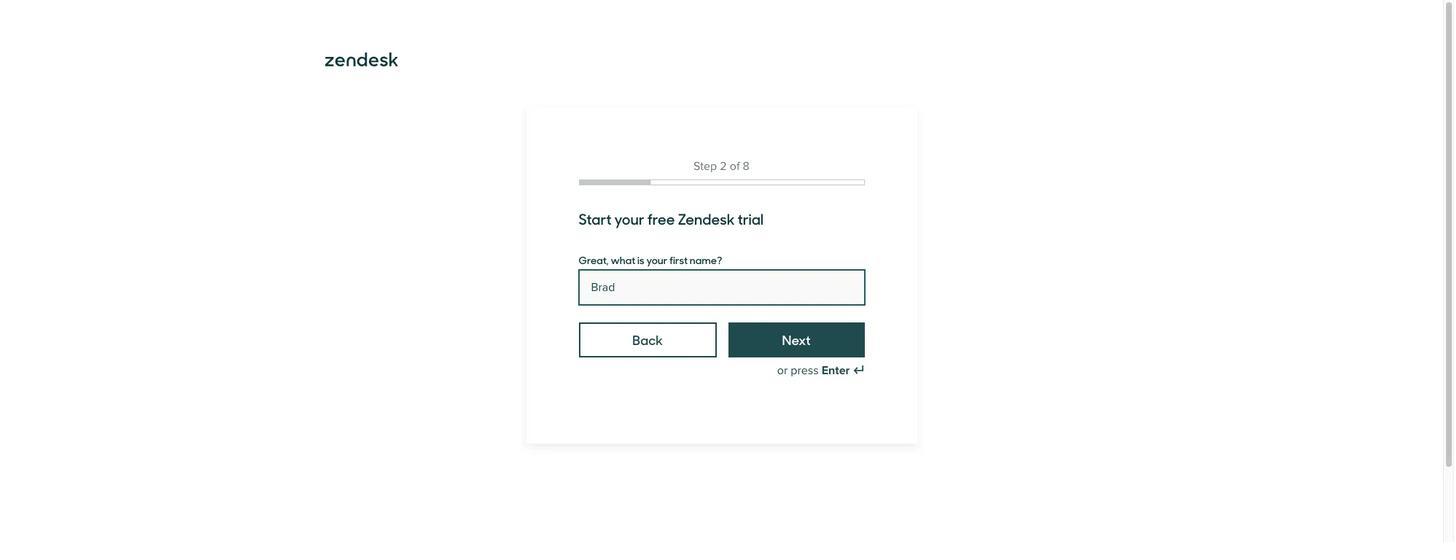 Task type: vqa. For each thing, say whether or not it's contained in the screenshot.
enter icon
yes



Task type: locate. For each thing, give the bounding box(es) containing it.
name?
[[690, 252, 723, 267]]

free
[[648, 208, 675, 229]]

first
[[670, 252, 688, 267]]

enter image
[[853, 365, 865, 376]]

8
[[743, 159, 750, 174]]

your right the is
[[647, 252, 668, 267]]

Great, what is your first name? text field
[[579, 270, 865, 305]]

is
[[638, 252, 645, 267]]

zendesk
[[678, 208, 735, 229]]

your
[[615, 208, 645, 229], [647, 252, 668, 267]]

0 vertical spatial your
[[615, 208, 645, 229]]

great,
[[579, 252, 609, 267]]

step 2 of 8
[[694, 159, 750, 174]]

what
[[611, 252, 636, 267]]

enter
[[822, 363, 850, 378]]

start your free zendesk trial
[[579, 208, 764, 229]]

step
[[694, 159, 717, 174]]

1 horizontal spatial your
[[647, 252, 668, 267]]

zendesk image
[[325, 53, 398, 67]]

trial
[[738, 208, 764, 229]]

next
[[783, 331, 811, 349]]

your left free
[[615, 208, 645, 229]]

start
[[579, 208, 612, 229]]

1 vertical spatial your
[[647, 252, 668, 267]]



Task type: describe. For each thing, give the bounding box(es) containing it.
back button
[[579, 322, 717, 358]]

press
[[791, 363, 819, 378]]

back
[[633, 331, 663, 349]]

2
[[720, 159, 727, 174]]

0 horizontal spatial your
[[615, 208, 645, 229]]

great, what is your first name?
[[579, 252, 723, 267]]

or press enter
[[778, 363, 850, 378]]

or
[[778, 363, 788, 378]]

of
[[730, 159, 740, 174]]

next button
[[729, 322, 865, 358]]



